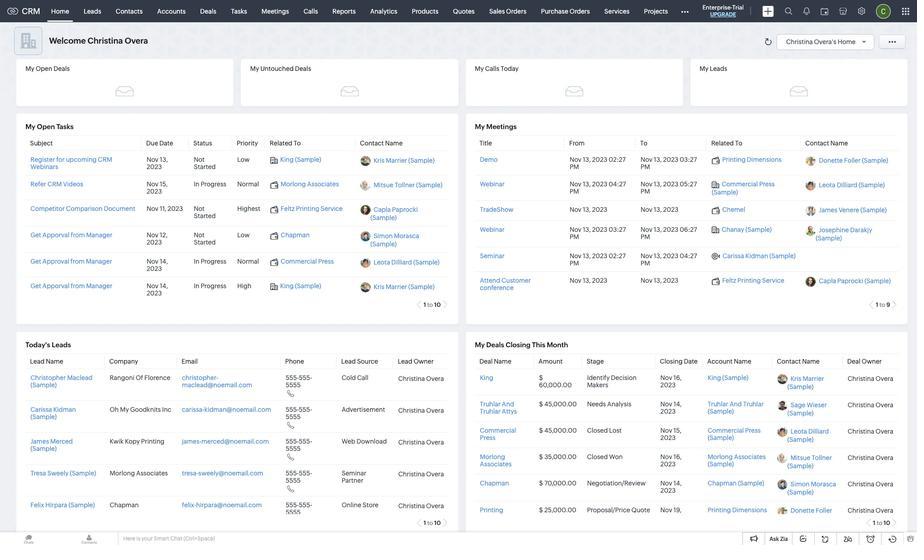 Task type: locate. For each thing, give the bounding box(es) containing it.
from for normal
[[71, 258, 85, 265]]

$ left 25,000.00
[[539, 507, 543, 514]]

my deals closing this month
[[475, 341, 568, 349]]

1 vertical spatial meetings
[[487, 123, 517, 131]]

carissa down christopher
[[30, 406, 52, 414]]

kris marrier (sample) link for my deals closing this month
[[788, 375, 824, 391]]

nov 13, 2023 02:27 pm for nov 13, 2023 04:27 pm
[[570, 252, 626, 267]]

carissa
[[723, 252, 745, 260], [30, 406, 52, 414]]

3 lead from the left
[[398, 358, 413, 365]]

orders right purchase on the top right of page
[[570, 8, 590, 15]]

kwik kopy printing
[[110, 438, 165, 446]]

webinar down demo
[[480, 181, 505, 188]]

home right overa's
[[838, 38, 856, 45]]

0 vertical spatial tasks
[[231, 8, 247, 15]]

service for feltz printing service link to the top
[[321, 205, 343, 213]]

0 vertical spatial webinar link
[[480, 181, 505, 188]]

2 vertical spatial progress
[[201, 283, 226, 290]]

get apporval from manager up get approval from manager link
[[30, 232, 112, 239]]

0 vertical spatial in progress
[[194, 181, 226, 188]]

1 progress from the top
[[201, 181, 226, 188]]

and
[[502, 401, 514, 408], [730, 401, 742, 408]]

competitor
[[30, 205, 65, 213]]

1 from from the top
[[71, 232, 85, 239]]

0 vertical spatial carissa kidman (sample)
[[723, 252, 796, 260]]

open up "subject"
[[37, 123, 55, 131]]

manager for normal
[[86, 258, 112, 265]]

1 related to from the left
[[270, 140, 301, 147]]

1 vertical spatial webinar
[[480, 226, 505, 233]]

priority
[[237, 140, 258, 147]]

0 vertical spatial simon
[[374, 233, 393, 240]]

(sample) inside james merced (sample)
[[30, 446, 57, 453]]

0 horizontal spatial morasca
[[394, 233, 419, 240]]

1 and from the left
[[502, 401, 514, 408]]

profile element
[[871, 0, 897, 22]]

started down status link
[[194, 163, 216, 171]]

date
[[159, 140, 173, 147], [684, 358, 698, 365]]

james left the venere
[[819, 207, 838, 214]]

1 webinar link from the top
[[480, 181, 505, 188]]

webinar link for nov 13, 2023 04:27 pm
[[480, 181, 505, 188]]

low for king (sample)
[[237, 156, 250, 163]]

associates inside morlong associates (sample)
[[734, 454, 766, 461]]

0 vertical spatial marrier
[[386, 157, 407, 164]]

1 vertical spatial low
[[237, 232, 250, 239]]

marrier for my open tasks
[[386, 157, 407, 164]]

3 from from the top
[[71, 283, 85, 290]]

2 vertical spatial leota dilliard (sample) link
[[788, 428, 829, 444]]

1 vertical spatial king (sample)
[[280, 283, 321, 290]]

untouched
[[261, 65, 294, 72]]

nov 13, 2023 05:27 pm
[[641, 181, 697, 195]]

0 horizontal spatial james
[[30, 438, 49, 446]]

james left merced
[[30, 438, 49, 446]]

carissa-
[[182, 406, 205, 414]]

needs analysis
[[587, 401, 632, 408]]

proposal/price
[[587, 507, 631, 514]]

inc
[[162, 406, 171, 414]]

nov 13, 2023 for tradeshow
[[570, 206, 608, 213]]

lead right source
[[398, 358, 413, 365]]

3 in progress from the top
[[194, 283, 226, 290]]

1 horizontal spatial seminar
[[480, 252, 505, 260]]

555-555- 5555
[[286, 375, 312, 389], [286, 406, 312, 421], [286, 438, 312, 453], [286, 470, 312, 485], [286, 502, 312, 516]]

from for low
[[71, 232, 85, 239]]

kris inside kris marrier (sample)
[[791, 375, 802, 383]]

2 from from the top
[[71, 258, 85, 265]]

commercial press link
[[270, 258, 334, 266], [480, 427, 516, 442]]

3 $ from the top
[[539, 427, 543, 435]]

from for high
[[71, 283, 85, 290]]

1 vertical spatial apporval
[[42, 283, 70, 290]]

christina
[[88, 36, 123, 45], [787, 38, 813, 45], [399, 375, 425, 382], [848, 375, 875, 382], [848, 402, 875, 409], [399, 407, 425, 414], [848, 428, 875, 435], [399, 439, 425, 446], [848, 454, 875, 462], [399, 471, 425, 478], [848, 481, 875, 488], [399, 503, 425, 510], [848, 507, 875, 514]]

2 related from the left
[[712, 140, 734, 147]]

1 for today's leads
[[424, 520, 426, 527]]

started right 12,
[[194, 239, 216, 246]]

manager right approval at the top
[[86, 258, 112, 265]]

darakjy
[[851, 227, 873, 234]]

2 555-555- 5555 from the top
[[286, 406, 312, 421]]

2 get from the top
[[30, 258, 41, 265]]

won
[[609, 454, 623, 461]]

2023 inside nov 19, 2023
[[661, 514, 676, 521]]

0 horizontal spatial closing
[[506, 341, 531, 349]]

$ down '60,000.00'
[[539, 401, 543, 408]]

2 vertical spatial king (sample) link
[[708, 375, 749, 382]]

accounts
[[157, 8, 186, 15]]

deals
[[200, 8, 217, 15], [54, 65, 70, 72], [295, 65, 311, 72], [487, 341, 505, 349]]

$ 45,000.00
[[539, 401, 577, 408], [539, 427, 577, 435]]

2 apporval from the top
[[42, 283, 70, 290]]

capla paprocki (sample) for capla paprocki (sample) link to the top
[[371, 206, 418, 222]]

2 started from the top
[[194, 213, 216, 220]]

calls left the today
[[485, 65, 500, 72]]

13, inside nov 13, 2023
[[160, 156, 168, 163]]

contact name for my deals closing this month
[[777, 358, 820, 365]]

(sample) inside the chanay (sample) link
[[746, 226, 772, 233]]

videos
[[63, 181, 83, 188]]

1 horizontal spatial date
[[684, 358, 698, 365]]

here
[[123, 536, 135, 542]]

and down account name link
[[730, 401, 742, 408]]

1 horizontal spatial dilliard
[[809, 428, 829, 436]]

low
[[237, 156, 250, 163], [237, 232, 250, 239]]

leota dilliard (sample) link for nov 15, 2023
[[788, 428, 829, 444]]

3 not from the top
[[194, 232, 205, 239]]

carissa kidman (sample) link up merced
[[30, 406, 76, 421]]

1 not from the top
[[194, 156, 205, 163]]

5 $ from the top
[[539, 480, 543, 487]]

commercial press (sample) link up chemel
[[712, 181, 775, 196]]

0 vertical spatial capla paprocki (sample)
[[371, 206, 418, 222]]

seminar up attend
[[480, 252, 505, 260]]

morasca for low
[[394, 233, 419, 240]]

apporval down approval at the top
[[42, 283, 70, 290]]

service for rightmost feltz printing service link
[[763, 277, 785, 284]]

leota dilliard (sample) for nov 15, 2023
[[788, 428, 829, 444]]

1 horizontal spatial deal
[[848, 358, 861, 365]]

feltz printing service link
[[270, 205, 343, 213], [712, 277, 785, 285]]

morlong associates link
[[270, 181, 339, 189], [480, 454, 512, 468]]

0 vertical spatial low
[[237, 156, 250, 163]]

1 to from the left
[[294, 140, 301, 147]]

and for (sample)
[[730, 401, 742, 408]]

capla paprocki (sample) link
[[371, 206, 418, 222], [819, 278, 891, 285]]

mitsue tollner (sample) link
[[374, 182, 443, 189], [788, 455, 832, 470]]

not started right nov 11, 2023
[[194, 205, 216, 220]]

1 low from the top
[[237, 156, 250, 163]]

$ down the amount link
[[539, 375, 543, 382]]

get apporval from manager down get approval from manager
[[30, 283, 112, 290]]

dilliard inside leota dilliard (sample)
[[809, 428, 829, 436]]

welcome christina overa
[[49, 36, 148, 45]]

james inside james merced (sample)
[[30, 438, 49, 446]]

not started right 12,
[[194, 232, 216, 246]]

projects link
[[637, 0, 676, 22]]

1 vertical spatial $ 45,000.00
[[539, 427, 577, 435]]

1 horizontal spatial commercial press link
[[480, 427, 516, 442]]

$ for morlong associates
[[539, 454, 543, 461]]

(sample) inside the "sage wieser (sample)"
[[788, 410, 814, 417]]

3 get from the top
[[30, 283, 41, 290]]

webinar down tradeshow
[[480, 226, 505, 233]]

home up welcome
[[51, 8, 69, 15]]

apporval for nov 14, 2023
[[42, 283, 70, 290]]

simon morasca (sample) for low
[[371, 233, 419, 248]]

1 vertical spatial get apporval from manager link
[[30, 283, 112, 290]]

2 low from the top
[[237, 232, 250, 239]]

paprocki
[[392, 206, 418, 214], [838, 278, 864, 285]]

1 vertical spatial capla paprocki (sample)
[[819, 278, 891, 285]]

document
[[104, 205, 135, 213]]

apporval
[[42, 232, 70, 239], [42, 283, 70, 290]]

1 apporval from the top
[[42, 232, 70, 239]]

0 vertical spatial dilliard
[[837, 182, 858, 189]]

not right 12,
[[194, 232, 205, 239]]

1 to 10 for closing
[[873, 520, 891, 527]]

get left approval at the top
[[30, 258, 41, 265]]

calendar image
[[821, 8, 829, 15]]

manager down comparison at the top left of page
[[86, 232, 112, 239]]

closed for closed won
[[587, 454, 608, 461]]

started right nov 11, 2023
[[194, 213, 216, 220]]

0 vertical spatial webinar
[[480, 181, 505, 188]]

1 vertical spatial paprocki
[[838, 278, 864, 285]]

nov 13, 2023 03:27 pm
[[641, 156, 697, 171], [570, 226, 626, 241]]

2 in progress from the top
[[194, 258, 226, 265]]

12,
[[160, 232, 168, 239]]

2 nov 16, 2023 from the top
[[661, 454, 682, 468]]

orders right the sales
[[506, 8, 527, 15]]

1 horizontal spatial related to
[[712, 140, 743, 147]]

Other Modules field
[[676, 4, 695, 18]]

0 vertical spatial leads
[[84, 8, 101, 15]]

leads inside 'link'
[[84, 8, 101, 15]]

3 to from the left
[[736, 140, 743, 147]]

2 vertical spatial leads
[[52, 341, 71, 349]]

$ left "35,000.00"
[[539, 454, 543, 461]]

lead owner link
[[398, 358, 434, 365]]

carissa kidman (sample) down chanay (sample)
[[723, 252, 796, 260]]

get apporval from manager for nov 14, 2023
[[30, 283, 112, 290]]

1 vertical spatial service
[[763, 277, 785, 284]]

felix-hirpara@noemail.com link
[[182, 502, 262, 509]]

apporval up approval at the top
[[42, 232, 70, 239]]

mitsue tollner (sample) for nov 16, 2023
[[788, 455, 832, 470]]

carissa kidman (sample) link down chanay (sample)
[[712, 252, 796, 260]]

1 get from the top
[[30, 232, 41, 239]]

name for contact name link for my open tasks
[[385, 140, 403, 147]]

lead for lead owner
[[398, 358, 413, 365]]

$ 45,000.00 down '60,000.00'
[[539, 401, 577, 408]]

not started for nov 13, 2023
[[194, 156, 216, 171]]

started for nov 13, 2023
[[194, 163, 216, 171]]

seminar
[[480, 252, 505, 260], [342, 470, 366, 477]]

meetings up title
[[487, 123, 517, 131]]

2 and from the left
[[730, 401, 742, 408]]

(sample) inside truhlar and truhlar (sample)
[[708, 408, 734, 416]]

1 vertical spatial 02:27
[[609, 252, 626, 260]]

and inside truhlar and truhlar attys
[[502, 401, 514, 408]]

commercial press (sample) link
[[712, 181, 775, 196], [708, 427, 761, 442]]

feltz printing service for feltz printing service link to the top
[[281, 205, 343, 213]]

and down deal name link
[[502, 401, 514, 408]]

$ left 70,000.00
[[539, 480, 543, 487]]

date left account
[[684, 358, 698, 365]]

4 5555 from the top
[[286, 477, 301, 485]]

(sample) inside mitsue tollner (sample)
[[788, 463, 814, 470]]

normal up highest
[[237, 181, 259, 188]]

2 $ 45,000.00 from the top
[[539, 427, 577, 435]]

1 nov 16, 2023 from the top
[[661, 375, 682, 389]]

1 vertical spatial 15,
[[674, 427, 682, 435]]

kris marrier (sample) link for my open tasks
[[374, 157, 435, 164]]

1 555-555- 5555 from the top
[[286, 375, 312, 389]]

nov 19, 2023
[[661, 507, 682, 521]]

morlong associates
[[281, 181, 339, 188], [480, 454, 512, 468], [110, 470, 168, 477]]

create menu element
[[757, 0, 780, 22]]

nov 14, 2023
[[147, 258, 168, 273], [147, 283, 168, 297], [661, 401, 682, 416], [661, 480, 682, 495]]

lead owner
[[398, 358, 434, 365]]

morlong
[[281, 181, 306, 188], [480, 454, 505, 461], [708, 454, 733, 461], [110, 470, 135, 477]]

1 horizontal spatial capla paprocki (sample) link
[[819, 278, 891, 285]]

tasks right deals link
[[231, 8, 247, 15]]

accounts link
[[150, 0, 193, 22]]

0 vertical spatial progress
[[201, 181, 226, 188]]

sweely@noemail.com
[[198, 470, 263, 477]]

2 deal from the left
[[848, 358, 861, 365]]

chanay (sample)
[[722, 226, 772, 233]]

carissa-kidman@noemail.com link
[[182, 406, 271, 414]]

1 vertical spatial simon morasca (sample) link
[[788, 481, 837, 497]]

lead up cold
[[341, 358, 356, 365]]

0 vertical spatial get apporval from manager
[[30, 232, 112, 239]]

2 45,000.00 from the top
[[545, 427, 577, 435]]

quote
[[632, 507, 650, 514]]

2 not started from the top
[[194, 205, 216, 220]]

press inside commercial press
[[480, 435, 496, 442]]

josephine
[[819, 227, 849, 234]]

from down get approval from manager
[[71, 283, 85, 290]]

date right due
[[159, 140, 173, 147]]

2 lead from the left
[[341, 358, 356, 365]]

0 vertical spatial mitsue
[[374, 182, 394, 189]]

1 horizontal spatial home
[[838, 38, 856, 45]]

$ inside $ 60,000.00
[[539, 375, 543, 382]]

to for first related to 'link' from the right
[[736, 140, 743, 147]]

kidman
[[746, 252, 769, 260], [53, 406, 76, 414]]

get
[[30, 232, 41, 239], [30, 258, 41, 265], [30, 283, 41, 290]]

1 webinar from the top
[[480, 181, 505, 188]]

tasks link
[[224, 0, 254, 22]]

$ 45,000.00 up the $ 35,000.00
[[539, 427, 577, 435]]

1 5555 from the top
[[286, 382, 301, 389]]

1 in progress from the top
[[194, 181, 226, 188]]

35,000.00
[[545, 454, 577, 461]]

maclead
[[67, 375, 93, 382]]

(sample) inside printing dimensions (sample)
[[708, 514, 734, 521]]

kidman down christopher maclead (sample)
[[53, 406, 76, 414]]

1 vertical spatial feltz
[[723, 277, 737, 284]]

progress for commercial
[[201, 258, 226, 265]]

get apporval from manager link up get approval from manager link
[[30, 232, 112, 239]]

my for my open deals
[[25, 65, 34, 72]]

5 555-555- 5555 from the top
[[286, 502, 312, 516]]

smart
[[154, 536, 169, 542]]

get apporval from manager link down get approval from manager
[[30, 283, 112, 290]]

3 555-555- 5555 from the top
[[286, 438, 312, 453]]

christopher
[[30, 375, 66, 382]]

2 to from the left
[[641, 140, 648, 147]]

simon morasca (sample) link for nov 14, 2023
[[788, 481, 837, 497]]

2 progress from the top
[[201, 258, 226, 265]]

1 vertical spatial donette foller (sample) link
[[788, 507, 833, 523]]

2 vertical spatial kris
[[791, 375, 802, 383]]

deal name link
[[480, 358, 512, 365]]

1 normal from the top
[[237, 181, 259, 188]]

refer crm videos link
[[30, 181, 83, 188]]

get down get approval from manager link
[[30, 283, 41, 290]]

1 vertical spatial marrier
[[386, 284, 407, 291]]

get down competitor
[[30, 232, 41, 239]]

printing inside printing dimensions (sample)
[[708, 507, 731, 514]]

closed for closed lost
[[587, 427, 608, 435]]

2 horizontal spatial to
[[736, 140, 743, 147]]

3 not started from the top
[[194, 232, 216, 246]]

calls left reports
[[304, 8, 318, 15]]

needs
[[587, 401, 606, 408]]

2023 inside nov 13, 2023
[[147, 163, 162, 171]]

truhlar and truhlar (sample) link
[[708, 401, 764, 416]]

manager for low
[[86, 232, 112, 239]]

1 vertical spatial morlong associates link
[[480, 454, 512, 468]]

not for nov 12, 2023
[[194, 232, 205, 239]]

1 vertical spatial tollner
[[812, 455, 832, 462]]

1 get apporval from manager from the top
[[30, 232, 112, 239]]

1 vertical spatial mitsue tollner (sample) link
[[788, 455, 832, 470]]

0 horizontal spatial 04:27
[[609, 181, 626, 188]]

carissa kidman (sample) up merced
[[30, 406, 76, 421]]

3 5555 from the top
[[286, 446, 301, 453]]

kidman down chanay (sample)
[[746, 252, 769, 260]]

2 16, from the top
[[674, 454, 682, 461]]

orders for purchase orders
[[570, 8, 590, 15]]

555-
[[286, 375, 299, 382], [299, 375, 312, 382], [286, 406, 299, 414], [299, 406, 312, 414], [286, 438, 299, 446], [299, 438, 312, 446], [286, 470, 299, 477], [299, 470, 312, 477], [286, 502, 299, 509], [299, 502, 312, 509]]

mitsue tollner (sample)
[[374, 182, 443, 189], [788, 455, 832, 470]]

2023 inside nov 13, 2023 05:27 pm
[[663, 181, 679, 188]]

2 vertical spatial get
[[30, 283, 41, 290]]

capla
[[374, 206, 391, 214], [819, 278, 837, 285]]

1 $ 45,000.00 from the top
[[539, 401, 577, 408]]

45,000.00 for closed lost
[[545, 427, 577, 435]]

simon morasca (sample) link for low
[[371, 233, 419, 248]]

dimensions
[[747, 156, 782, 163], [733, 507, 767, 514], [480, 514, 515, 521]]

not right nov 11, 2023
[[194, 205, 205, 213]]

5555 for tresa-sweely@noemail.com
[[286, 477, 301, 485]]

1 not started from the top
[[194, 156, 216, 171]]

45,000.00 up "35,000.00"
[[545, 427, 577, 435]]

0 vertical spatial capla
[[374, 206, 391, 214]]

3 started from the top
[[194, 239, 216, 246]]

deal for deal owner
[[848, 358, 861, 365]]

to for today's leads
[[427, 520, 433, 527]]

deals down welcome
[[54, 65, 70, 72]]

0 horizontal spatial leota
[[374, 259, 390, 266]]

webinar link down tradeshow
[[480, 226, 505, 233]]

quotes link
[[446, 0, 482, 22]]

1 vertical spatial in progress
[[194, 258, 226, 265]]

nov inside nov 13, 2023 05:27 pm
[[641, 181, 653, 188]]

purchase orders link
[[534, 0, 597, 22]]

leota inside leota dilliard (sample)
[[791, 428, 808, 436]]

open down welcome
[[36, 65, 52, 72]]

0 horizontal spatial paprocki
[[392, 206, 418, 214]]

1 vertical spatial leota dilliard (sample) link
[[374, 259, 440, 266]]

0 horizontal spatial 15,
[[160, 181, 168, 188]]

upgrade
[[711, 11, 737, 18]]

1 horizontal spatial simon morasca (sample)
[[788, 481, 837, 497]]

555-555- 5555 for merced@noemail.com
[[286, 438, 312, 453]]

leads for my leads
[[710, 65, 728, 72]]

crm right the upcoming
[[98, 156, 112, 163]]

0 vertical spatial closing
[[506, 341, 531, 349]]

meetings left calls link
[[262, 8, 289, 15]]

2 owner from the left
[[862, 358, 882, 365]]

closed left lost
[[587, 427, 608, 435]]

phone link
[[285, 358, 304, 365]]

0 vertical spatial closed
[[587, 427, 608, 435]]

1 16, from the top
[[674, 375, 682, 382]]

4 $ from the top
[[539, 454, 543, 461]]

my meetings
[[475, 123, 517, 131]]

0 horizontal spatial morlong associates link
[[270, 181, 339, 189]]

2 in from the top
[[194, 258, 200, 265]]

truhlar and truhlar (sample)
[[708, 401, 764, 416]]

seminar up online
[[342, 470, 366, 477]]

1 $ from the top
[[539, 375, 543, 382]]

2 5555 from the top
[[286, 414, 301, 421]]

0 horizontal spatial orders
[[506, 8, 527, 15]]

in for commercial
[[194, 258, 200, 265]]

13, inside nov 13, 2023 06:27 pm
[[654, 226, 662, 233]]

foller
[[845, 157, 861, 164], [816, 507, 833, 515]]

5 5555 from the top
[[286, 509, 301, 516]]

2 nov 13, 2023 02:27 pm from the top
[[570, 252, 626, 267]]

0 horizontal spatial morlong associates
[[110, 470, 168, 477]]

4 555-555- 5555 from the top
[[286, 470, 312, 485]]

and inside truhlar and truhlar (sample)
[[730, 401, 742, 408]]

2 get apporval from manager from the top
[[30, 283, 112, 290]]

1 closed from the top
[[587, 427, 608, 435]]

not started down status link
[[194, 156, 216, 171]]

tollner inside mitsue tollner (sample)
[[812, 455, 832, 462]]

not started for nov 11, 2023
[[194, 205, 216, 220]]

low down highest
[[237, 232, 250, 239]]

christina overa
[[399, 375, 444, 382], [848, 375, 894, 382], [848, 402, 894, 409], [399, 407, 444, 414], [848, 428, 894, 435], [399, 439, 444, 446], [848, 454, 894, 462], [399, 471, 444, 478], [848, 481, 894, 488], [399, 503, 444, 510], [848, 507, 894, 514]]

1 orders from the left
[[506, 8, 527, 15]]

2 orders from the left
[[570, 8, 590, 15]]

45,000.00 down '60,000.00'
[[545, 401, 577, 408]]

0 vertical spatial feltz printing service
[[281, 205, 343, 213]]

capla for capla paprocki (sample) link to the top
[[374, 206, 391, 214]]

not down status link
[[194, 156, 205, 163]]

1 horizontal spatial related
[[712, 140, 734, 147]]

commercial press (sample) up chemel
[[712, 181, 775, 196]]

2 vertical spatial dilliard
[[809, 428, 829, 436]]

lead down today's
[[30, 358, 45, 365]]

low down priority link
[[237, 156, 250, 163]]

name for account name link
[[734, 358, 752, 365]]

2 webinar link from the top
[[480, 226, 505, 233]]

from right approval at the top
[[71, 258, 85, 265]]

0 vertical spatial capla paprocki (sample) link
[[371, 206, 418, 222]]

tresa-sweely@noemail.com
[[182, 470, 263, 477]]

marrier for my deals closing this month
[[803, 375, 824, 383]]

crm link
[[7, 6, 40, 16]]

not
[[194, 156, 205, 163], [194, 205, 205, 213], [194, 232, 205, 239]]

3 progress from the top
[[201, 283, 226, 290]]

printing
[[723, 156, 746, 163], [296, 205, 320, 213], [738, 277, 761, 284], [141, 438, 165, 446], [480, 507, 504, 514], [708, 507, 731, 514]]

nov inside nov 12, 2023
[[147, 232, 159, 239]]

morlong inside morlong associates (sample)
[[708, 454, 733, 461]]

low for chapman
[[237, 232, 250, 239]]

0 horizontal spatial simon morasca (sample) link
[[371, 233, 419, 248]]

0 horizontal spatial commercial press link
[[270, 258, 334, 266]]

$ 70,000.00
[[539, 480, 577, 487]]

1 horizontal spatial and
[[730, 401, 742, 408]]

king (sample) link for my open tasks
[[270, 156, 321, 164]]

1 horizontal spatial chapman link
[[480, 480, 509, 487]]

from down competitor comparison document link
[[71, 232, 85, 239]]

closing date
[[660, 358, 698, 365]]

1 vertical spatial home
[[838, 38, 856, 45]]

1 owner from the left
[[414, 358, 434, 365]]

0 horizontal spatial kidman
[[53, 406, 76, 414]]

0 horizontal spatial lead
[[30, 358, 45, 365]]

1 vertical spatial get
[[30, 258, 41, 265]]

nov 15, 2023
[[147, 181, 168, 195], [661, 427, 682, 442]]

1 deal from the left
[[480, 358, 493, 365]]

mitsue for normal
[[374, 182, 394, 189]]

manager down get approval from manager link
[[86, 283, 112, 290]]

6 $ from the top
[[539, 507, 543, 514]]

555-555- 5555 for kidman@noemail.com
[[286, 406, 312, 421]]

2 closed from the top
[[587, 454, 608, 461]]

kris marrier (sample) for my open tasks
[[374, 157, 435, 164]]

tasks up for
[[56, 123, 74, 131]]

to for my open tasks
[[427, 302, 433, 309]]

0 horizontal spatial related
[[270, 140, 292, 147]]

1 lead from the left
[[30, 358, 45, 365]]

commercial press (sample) link down truhlar and truhlar (sample)
[[708, 427, 761, 442]]

2 normal from the top
[[237, 258, 259, 265]]

crm left home link
[[22, 6, 40, 16]]

to for second related to 'link' from right
[[294, 140, 301, 147]]

tollner for nov 16, 2023
[[812, 455, 832, 462]]

my for my calls today
[[475, 65, 484, 72]]

crm inside register for upcoming crm webinars
[[98, 156, 112, 163]]

1 vertical spatial james
[[30, 438, 49, 446]]

orders
[[506, 8, 527, 15], [570, 8, 590, 15]]

1 horizontal spatial donette
[[819, 157, 843, 164]]

1 in from the top
[[194, 181, 200, 188]]

nov 11, 2023
[[147, 205, 183, 213]]

3 in from the top
[[194, 283, 200, 290]]

tollner for normal
[[395, 182, 415, 189]]

$ up the $ 35,000.00
[[539, 427, 543, 435]]

1 02:27 from the top
[[609, 156, 626, 163]]

webinar link down demo
[[480, 181, 505, 188]]

marrier inside kris marrier (sample)
[[803, 375, 824, 383]]

2 related to link from the left
[[712, 140, 743, 147]]

carissa down "chanay" on the top right
[[723, 252, 745, 260]]

home inside home link
[[51, 8, 69, 15]]

manager for high
[[86, 283, 112, 290]]

2 $ from the top
[[539, 401, 543, 408]]

1 started from the top
[[194, 163, 216, 171]]

commercial press (sample) down truhlar and truhlar (sample)
[[708, 427, 761, 442]]

kris for my open tasks
[[374, 157, 385, 164]]

1 vertical spatial simon
[[791, 481, 810, 488]]

(sample) inside christopher maclead (sample)
[[30, 382, 57, 389]]

1 horizontal spatial paprocki
[[838, 278, 864, 285]]

simon for low
[[374, 233, 393, 240]]

normal up high
[[237, 258, 259, 265]]

deal owner
[[848, 358, 882, 365]]

owner for lead owner
[[414, 358, 434, 365]]

$ for printing dimensions
[[539, 507, 543, 514]]

crm right refer
[[47, 181, 62, 188]]

1 nov 13, 2023 02:27 pm from the top
[[570, 156, 626, 171]]

2 webinar from the top
[[480, 226, 505, 233]]

2 vertical spatial morlong associates
[[110, 470, 168, 477]]

1 get apporval from manager link from the top
[[30, 232, 112, 239]]

0 horizontal spatial mitsue
[[374, 182, 394, 189]]

0 vertical spatial home
[[51, 8, 69, 15]]

get apporval from manager link for nov 12, 2023
[[30, 232, 112, 239]]

title
[[480, 140, 492, 147]]

kris
[[374, 157, 385, 164], [374, 284, 385, 291], [791, 375, 802, 383]]

1 related from the left
[[270, 140, 292, 147]]

2 get apporval from manager link from the top
[[30, 283, 112, 290]]

2 not from the top
[[194, 205, 205, 213]]

nov inside nov 19, 2023
[[661, 507, 673, 514]]

05:27
[[680, 181, 697, 188]]

1 45,000.00 from the top
[[545, 401, 577, 408]]

manager
[[86, 232, 112, 239], [86, 258, 112, 265], [86, 283, 112, 290]]

lead for lead name
[[30, 358, 45, 365]]

2 02:27 from the top
[[609, 252, 626, 260]]

2 horizontal spatial leads
[[710, 65, 728, 72]]

1 related to link from the left
[[270, 140, 301, 147]]

1 vertical spatial feltz printing service link
[[712, 277, 785, 285]]

1 vertical spatial mitsue
[[791, 455, 811, 462]]

555-555- 5555 for maclead@noemail.com
[[286, 375, 312, 389]]

contact name link
[[360, 140, 403, 147], [806, 140, 848, 147], [777, 358, 820, 365]]

closed left won
[[587, 454, 608, 461]]

(sample) inside kris marrier (sample)
[[788, 384, 814, 391]]

signals image
[[804, 7, 810, 15]]

tasks
[[231, 8, 247, 15], [56, 123, 74, 131]]

1 horizontal spatial feltz printing service
[[723, 277, 785, 284]]



Task type: describe. For each thing, give the bounding box(es) containing it.
pm inside nov 13, 2023 05:27 pm
[[641, 188, 650, 195]]

christopher- maclead@noemail.com
[[182, 375, 252, 389]]

orders for sales orders
[[506, 8, 527, 15]]

my open tasks
[[25, 123, 74, 131]]

nov 13, 2023 02:27 pm for nov 13, 2023 03:27 pm
[[570, 156, 626, 171]]

projects
[[644, 8, 668, 15]]

0 horizontal spatial nov 15, 2023
[[147, 181, 168, 195]]

search element
[[780, 0, 798, 22]]

christopher maclead (sample)
[[30, 375, 93, 389]]

to link
[[641, 140, 648, 147]]

rangoni of florence
[[110, 375, 170, 382]]

0 vertical spatial commercial press (sample)
[[712, 181, 775, 196]]

1 horizontal spatial feltz printing service link
[[712, 277, 785, 285]]

signals element
[[798, 0, 816, 22]]

2023 inside nov 12, 2023
[[147, 239, 162, 246]]

1 horizontal spatial carissa
[[723, 252, 745, 260]]

truhlar and truhlar attys link
[[480, 401, 517, 416]]

$ for commercial press
[[539, 427, 543, 435]]

today's leads
[[25, 341, 71, 349]]

webinar link for nov 13, 2023 03:27 pm
[[480, 226, 505, 233]]

status link
[[193, 140, 212, 147]]

king link
[[480, 375, 494, 382]]

$ for truhlar and truhlar attys
[[539, 401, 543, 408]]

related for second related to 'link' from right
[[270, 140, 292, 147]]

contact name for my open tasks
[[360, 140, 403, 147]]

0 horizontal spatial printing dimensions link
[[480, 507, 515, 521]]

leota for normal
[[374, 259, 390, 266]]

deals link
[[193, 0, 224, 22]]

$ 45,000.00 for closed
[[539, 427, 577, 435]]

$ 35,000.00
[[539, 454, 577, 461]]

lead for lead source
[[341, 358, 356, 365]]

1 horizontal spatial morlong associates link
[[480, 454, 512, 468]]

in for king
[[194, 283, 200, 290]]

reports
[[333, 8, 356, 15]]

pm inside nov 13, 2023 06:27 pm
[[641, 233, 650, 241]]

from
[[570, 140, 585, 147]]

(sample) inside josephine darakjy (sample)
[[816, 235, 842, 242]]

started for nov 11, 2023
[[194, 213, 216, 220]]

company link
[[109, 358, 138, 365]]

proposal/price quote
[[587, 507, 650, 514]]

chapman (sample) link
[[708, 480, 765, 487]]

to for my deals closing this month
[[877, 520, 883, 527]]

06:27
[[680, 226, 698, 233]]

leads for today's leads
[[52, 341, 71, 349]]

02:27 for nov 13, 2023 03:27 pm
[[609, 156, 626, 163]]

call
[[357, 375, 369, 382]]

0 horizontal spatial foller
[[816, 507, 833, 515]]

contact name link for my deals closing this month
[[777, 358, 820, 365]]

10 for closing
[[884, 520, 891, 527]]

feltz for feltz printing service link to the top
[[281, 205, 295, 213]]

2 horizontal spatial morlong associates
[[480, 454, 512, 468]]

1 vertical spatial chapman link
[[480, 480, 509, 487]]

2023 inside nov 13, 2023 06:27 pm
[[663, 226, 679, 233]]

0 vertical spatial chapman link
[[270, 232, 310, 240]]

0 horizontal spatial calls
[[304, 8, 318, 15]]

nov 13, 2023 06:27 pm
[[641, 226, 698, 241]]

customer
[[502, 277, 531, 284]]

deals up deal name link
[[487, 341, 505, 349]]

online
[[342, 502, 362, 509]]

create menu image
[[763, 6, 774, 17]]

highest
[[237, 205, 260, 213]]

16, for morlong associates (sample)
[[674, 454, 682, 461]]

1 horizontal spatial carissa kidman (sample)
[[723, 252, 796, 260]]

chemel link
[[712, 206, 746, 214]]

0 vertical spatial foller
[[845, 157, 861, 164]]

reports link
[[325, 0, 363, 22]]

zia
[[781, 536, 788, 543]]

1 horizontal spatial meetings
[[487, 123, 517, 131]]

webinars
[[30, 163, 58, 171]]

1 vertical spatial nov 13, 2023 03:27 pm
[[570, 226, 626, 241]]

deal for deal name
[[480, 358, 493, 365]]

products
[[412, 8, 439, 15]]

month
[[547, 341, 568, 349]]

in for morlong
[[194, 181, 200, 188]]

1 vertical spatial nov 13, 2023 04:27 pm
[[641, 252, 697, 267]]

my for my untouched deals
[[250, 65, 259, 72]]

decision
[[611, 375, 637, 382]]

seminar for seminar link
[[480, 252, 505, 260]]

james-merced@noemail.com link
[[182, 438, 269, 446]]

sales
[[489, 8, 505, 15]]

0 vertical spatial leota
[[819, 182, 836, 189]]

1 vertical spatial donette
[[791, 507, 815, 515]]

attys
[[502, 408, 517, 416]]

overa's
[[815, 38, 837, 45]]

seminar for seminar partner
[[342, 470, 366, 477]]

0 vertical spatial 04:27
[[609, 181, 626, 188]]

competitor comparison document
[[30, 205, 135, 213]]

printing inside printing dimensions
[[480, 507, 504, 514]]

1 vertical spatial 04:27
[[680, 252, 697, 260]]

printing dimensions (sample) link
[[708, 507, 767, 521]]

morasca for nov 14, 2023
[[811, 481, 837, 488]]

name for contact name link associated with my deals closing this month
[[803, 358, 820, 365]]

get apporval from manager for nov 12, 2023
[[30, 232, 112, 239]]

christopher- maclead@noemail.com link
[[182, 375, 252, 389]]

wieser
[[807, 402, 827, 409]]

date for closing date
[[684, 358, 698, 365]]

in progress for commercial press
[[194, 258, 226, 265]]

merced@noemail.com
[[202, 438, 269, 446]]

0 vertical spatial donette foller (sample) link
[[819, 157, 889, 164]]

1 horizontal spatial crm
[[47, 181, 62, 188]]

home link
[[44, 0, 76, 22]]

name for lead name link
[[46, 358, 63, 365]]

1 to 9
[[876, 302, 891, 309]]

sales orders link
[[482, 0, 534, 22]]

james for james venere (sample)
[[819, 207, 838, 214]]

comparison
[[66, 205, 103, 213]]

webinar for nov 13, 2023 03:27 pm
[[480, 226, 505, 233]]

nov inside nov 13, 2023
[[147, 156, 159, 163]]

felix hirpara (sample)
[[30, 502, 95, 509]]

services
[[605, 8, 630, 15]]

13, inside nov 13, 2023 05:27 pm
[[654, 181, 662, 188]]

0 vertical spatial commercial press (sample) link
[[712, 181, 775, 196]]

deal owner link
[[848, 358, 882, 365]]

competitor comparison document link
[[30, 205, 135, 213]]

1 vertical spatial kris marrier (sample)
[[374, 284, 435, 291]]

1 vertical spatial carissa
[[30, 406, 52, 414]]

deals right untouched
[[295, 65, 311, 72]]

45,000.00 for needs analysis
[[545, 401, 577, 408]]

1 vertical spatial kris
[[374, 284, 385, 291]]

search image
[[785, 7, 793, 15]]

simon morasca (sample) for nov 14, 2023
[[788, 481, 837, 497]]

0 vertical spatial morlong associates link
[[270, 181, 339, 189]]

25,000.00
[[545, 507, 577, 514]]

partner
[[342, 477, 364, 485]]

subject link
[[30, 140, 53, 147]]

nov inside nov 13, 2023 06:27 pm
[[641, 226, 653, 233]]

0 vertical spatial 15,
[[160, 181, 168, 188]]

555-555- 5555 for sweely@noemail.com
[[286, 470, 312, 485]]

1 horizontal spatial calls
[[485, 65, 500, 72]]

hirpara
[[45, 502, 67, 509]]

contacts image
[[61, 533, 118, 545]]

negotiation/review
[[587, 480, 646, 487]]

0 vertical spatial morlong associates
[[281, 181, 339, 188]]

upcoming
[[66, 156, 97, 163]]

1 horizontal spatial kidman
[[746, 252, 769, 260]]

1 vertical spatial carissa kidman (sample)
[[30, 406, 76, 421]]

my for my open tasks
[[25, 123, 35, 131]]

0 vertical spatial leota dilliard (sample) link
[[819, 182, 885, 189]]

due date link
[[146, 140, 173, 147]]

rangoni
[[110, 375, 134, 382]]

online store
[[342, 502, 379, 509]]

leota dilliard (sample) for normal
[[374, 259, 440, 266]]

open for deals
[[36, 65, 52, 72]]

conference
[[480, 284, 514, 291]]

makers
[[587, 382, 609, 389]]

from link
[[570, 140, 585, 147]]

chanay
[[722, 226, 745, 233]]

source
[[357, 358, 378, 365]]

1 horizontal spatial closing
[[660, 358, 683, 365]]

02:27 for nov 13, 2023 04:27 pm
[[609, 252, 626, 260]]

1 vertical spatial capla paprocki (sample) link
[[819, 278, 891, 285]]

simon for nov 14, 2023
[[791, 481, 810, 488]]

2 vertical spatial king (sample)
[[708, 375, 749, 382]]

attend customer conference
[[480, 277, 531, 291]]

high
[[237, 283, 252, 290]]

this
[[532, 341, 546, 349]]

1 vertical spatial carissa kidman (sample) link
[[30, 406, 76, 421]]

1 vertical spatial commercial press
[[480, 427, 516, 442]]

profile image
[[877, 4, 891, 18]]

tradeshow
[[480, 206, 514, 213]]

0 vertical spatial nov 13, 2023 04:27 pm
[[570, 181, 626, 195]]

christopher maclead (sample) link
[[30, 375, 93, 389]]

calls link
[[296, 0, 325, 22]]

name for deal name link
[[494, 358, 512, 365]]

0 vertical spatial donette foller (sample)
[[819, 157, 889, 164]]

identify
[[587, 375, 610, 382]]

king (sample) for high
[[280, 283, 321, 290]]

register for upcoming crm webinars
[[30, 156, 112, 171]]

1 vertical spatial tasks
[[56, 123, 74, 131]]

1 vertical spatial commercial press (sample) link
[[708, 427, 761, 442]]

1 to 10 for tasks
[[424, 302, 441, 309]]

1 for my meetings
[[876, 302, 879, 309]]

0 vertical spatial 03:27
[[680, 156, 697, 163]]

5555 for james-merced@noemail.com
[[286, 446, 301, 453]]

kopy
[[125, 438, 140, 446]]

contact for my deals closing this month
[[777, 358, 801, 365]]

2 horizontal spatial dilliard
[[837, 182, 858, 189]]

my calls today
[[475, 65, 519, 72]]

dimensions inside printing dimensions (sample)
[[733, 507, 767, 514]]

not for nov 13, 2023
[[194, 156, 205, 163]]

$ 60,000.00
[[539, 375, 572, 389]]

1 vertical spatial commercial press link
[[480, 427, 516, 442]]

florence
[[144, 375, 170, 382]]

related for first related to 'link' from the right
[[712, 140, 734, 147]]

progress for morlong
[[201, 181, 226, 188]]

1 horizontal spatial printing dimensions
[[723, 156, 782, 163]]

1 for my deals closing this month
[[873, 520, 876, 527]]

tresa sweely (sample) link
[[30, 470, 96, 477]]

not started for nov 12, 2023
[[194, 232, 216, 246]]

1 vertical spatial kris marrier (sample) link
[[374, 284, 435, 291]]

and for attys
[[502, 401, 514, 408]]

webinar for nov 13, 2023 04:27 pm
[[480, 181, 505, 188]]

0 vertical spatial commercial press link
[[270, 258, 334, 266]]

mitsue tollner (sample) for normal
[[374, 182, 443, 189]]

capla paprocki (sample) for the bottom capla paprocki (sample) link
[[819, 278, 891, 285]]

1 horizontal spatial printing dimensions link
[[712, 156, 782, 164]]

mitsue tollner (sample) link for normal
[[374, 182, 443, 189]]

king (sample) link for my deals closing this month
[[708, 375, 749, 382]]

(sample) inside morlong associates (sample)
[[708, 461, 734, 468]]

1 horizontal spatial nov 13, 2023 03:27 pm
[[641, 156, 697, 171]]

0 horizontal spatial printing dimensions
[[480, 507, 515, 521]]

get for king
[[30, 283, 41, 290]]

mitsue for nov 16, 2023
[[791, 455, 811, 462]]

10 for tasks
[[434, 302, 441, 309]]

enterprise-
[[703, 4, 733, 11]]

in progress for king (sample)
[[194, 283, 226, 290]]

1 horizontal spatial nov 15, 2023
[[661, 427, 682, 442]]

chanay (sample) link
[[712, 226, 772, 234]]

capla for the bottom capla paprocki (sample) link
[[819, 278, 837, 285]]

tresa
[[30, 470, 46, 477]]

0 vertical spatial feltz printing service link
[[270, 205, 343, 213]]

chats image
[[0, 533, 57, 545]]

web download
[[342, 438, 387, 446]]

register
[[30, 156, 55, 163]]

1 vertical spatial king (sample) link
[[270, 283, 321, 291]]

felix
[[30, 502, 44, 509]]

felix-
[[182, 502, 196, 509]]

(sample) inside capla paprocki (sample) link
[[371, 214, 397, 222]]

enterprise-trial upgrade
[[703, 4, 744, 18]]

carissa-kidman@noemail.com
[[182, 406, 271, 414]]

5555 for carissa-kidman@noemail.com
[[286, 414, 301, 421]]

maclead@noemail.com
[[182, 382, 252, 389]]

2 horizontal spatial contact
[[806, 140, 830, 147]]

1 horizontal spatial carissa kidman (sample) link
[[712, 252, 796, 260]]

1 vertical spatial donette foller (sample)
[[788, 507, 833, 523]]

0 vertical spatial crm
[[22, 6, 40, 16]]

due date
[[146, 140, 173, 147]]

kris for my deals closing this month
[[791, 375, 802, 383]]

felix-hirpara@noemail.com
[[182, 502, 262, 509]]

1 horizontal spatial tasks
[[231, 8, 247, 15]]

0 vertical spatial commercial press
[[281, 258, 334, 265]]

1 vertical spatial commercial press (sample)
[[708, 427, 761, 442]]

meetings inside meetings link
[[262, 8, 289, 15]]

16, for king (sample)
[[674, 375, 682, 382]]

2 related to from the left
[[712, 140, 743, 147]]

dilliard for nov 15, 2023
[[809, 428, 829, 436]]

0 vertical spatial leota dilliard (sample)
[[819, 182, 885, 189]]

1 vertical spatial 03:27
[[609, 226, 626, 233]]

deals left tasks link
[[200, 8, 217, 15]]

james merced (sample) link
[[30, 438, 73, 453]]

account name
[[708, 358, 752, 365]]

get for commercial
[[30, 258, 41, 265]]



Task type: vqa. For each thing, say whether or not it's contained in the screenshot.


